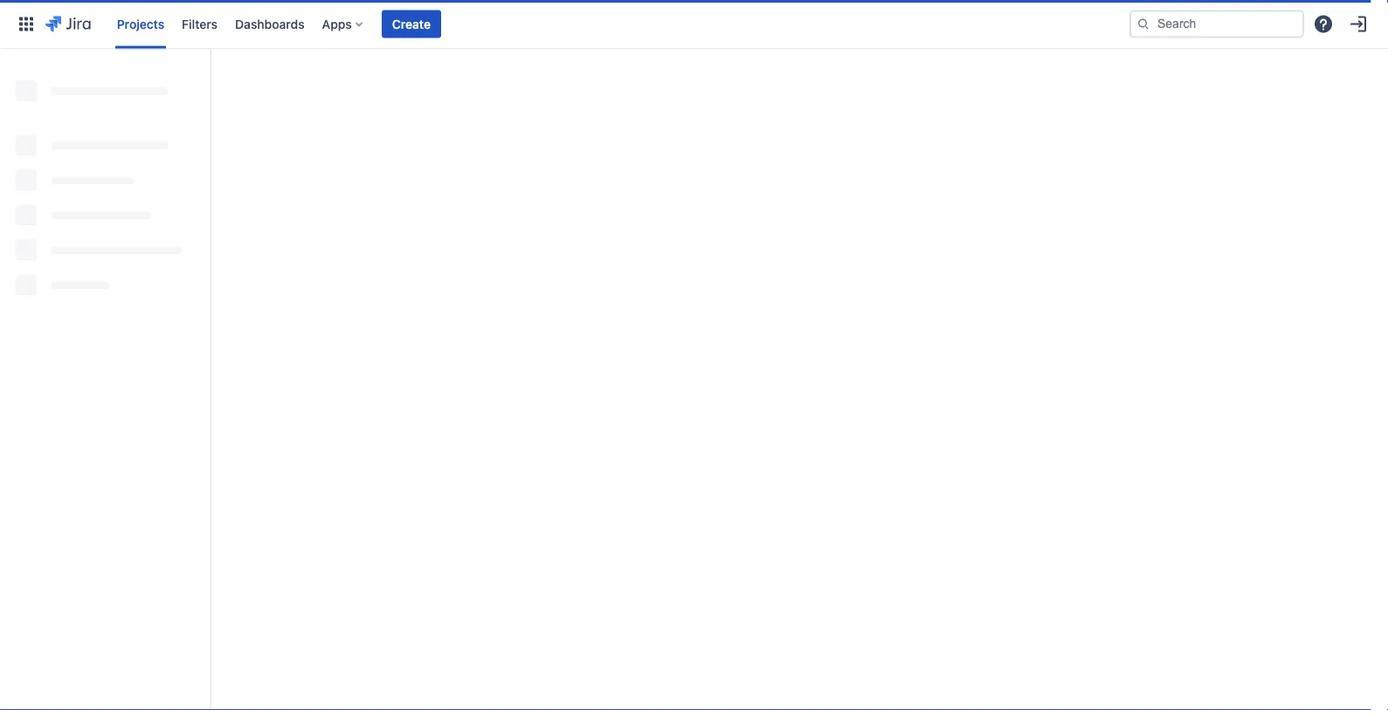 Task type: vqa. For each thing, say whether or not it's contained in the screenshot.
Primary element
yes



Task type: describe. For each thing, give the bounding box(es) containing it.
filters link
[[177, 10, 223, 38]]

Search field
[[1130, 10, 1305, 38]]

search image
[[1137, 17, 1151, 31]]

dashboards
[[235, 17, 305, 31]]

create
[[392, 17, 431, 31]]

sidebar navigation image
[[191, 70, 229, 105]]

projects link
[[112, 10, 170, 38]]

projects
[[117, 17, 164, 31]]



Task type: locate. For each thing, give the bounding box(es) containing it.
primary element
[[10, 0, 1130, 48]]

help image
[[1313, 14, 1334, 35]]

group
[[7, 122, 189, 308]]

filters
[[182, 17, 218, 31]]

banner
[[0, 0, 1389, 49]]

jira image
[[45, 14, 91, 35], [45, 14, 91, 35]]

dashboards link
[[230, 10, 310, 38]]

apps button
[[317, 10, 369, 38]]

sign in image
[[1348, 14, 1369, 35]]

banner containing projects
[[0, 0, 1389, 49]]

apps
[[322, 17, 352, 31]]

create button
[[382, 10, 441, 38]]

appswitcher icon image
[[16, 14, 37, 35]]



